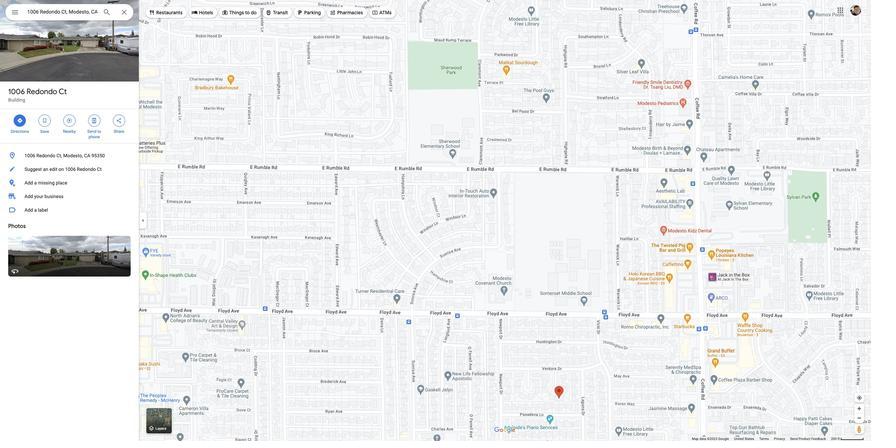Task type: describe. For each thing, give the bounding box(es) containing it.
google
[[718, 438, 729, 441]]

to inside send to phone
[[97, 129, 101, 134]]

privacy button
[[774, 437, 785, 442]]

actions for 1006 redondo ct region
[[0, 109, 139, 143]]

collapse side panel image
[[139, 217, 147, 225]]

united states
[[734, 438, 754, 441]]

send product feedback button
[[790, 437, 826, 442]]

send for send to phone
[[87, 129, 96, 134]]

1006 redondo ct building
[[8, 87, 67, 103]]

privacy
[[774, 438, 785, 441]]

ct,
[[56, 153, 62, 159]]

footer inside google maps element
[[692, 437, 831, 442]]

 pharmacies
[[330, 9, 363, 16]]

send for send product feedback
[[790, 438, 798, 441]]

suggest
[[25, 167, 42, 172]]

directions
[[11, 129, 29, 134]]

none field inside the 1006 redondo ct, modesto, ca 95350 field
[[27, 8, 97, 16]]

google maps element
[[0, 0, 871, 442]]

share
[[114, 129, 124, 134]]


[[17, 117, 23, 125]]

feedback
[[811, 438, 826, 441]]

save
[[40, 129, 49, 134]]


[[91, 117, 97, 125]]

 hotels
[[191, 9, 213, 16]]

ct inside 1006 redondo ct building
[[59, 87, 67, 97]]


[[66, 117, 72, 125]]

things
[[229, 10, 244, 16]]

1006 redondo ct, modesto, ca 95350
[[25, 153, 105, 159]]

atms
[[379, 10, 392, 16]]

send product feedback
[[790, 438, 826, 441]]

an
[[43, 167, 48, 172]]

business
[[45, 194, 64, 199]]

redondo for ct
[[27, 87, 57, 97]]

do
[[251, 10, 257, 16]]

terms
[[760, 438, 769, 441]]


[[116, 117, 122, 125]]

states
[[745, 438, 754, 441]]

zoom out image
[[857, 416, 862, 421]]

building
[[8, 97, 25, 103]]

united
[[734, 438, 744, 441]]

ct inside 'button'
[[97, 167, 102, 172]]

 search field
[[5, 4, 133, 22]]

transit
[[273, 10, 288, 16]]

suggest an edit on 1006 redondo ct
[[25, 167, 102, 172]]

map data ©2023 google
[[692, 438, 729, 441]]

 things to do
[[222, 9, 257, 16]]

1006 redondo ct main content
[[0, 0, 139, 442]]

1006 for ct,
[[25, 153, 35, 159]]

95350
[[92, 153, 105, 159]]

product
[[799, 438, 811, 441]]

to inside  things to do
[[245, 10, 250, 16]]


[[191, 9, 198, 16]]


[[330, 9, 336, 16]]

a for missing
[[34, 180, 37, 186]]

ca
[[84, 153, 90, 159]]

 button
[[5, 4, 25, 22]]

200 ft
[[831, 438, 840, 441]]

show your location image
[[857, 395, 863, 402]]

add your business
[[25, 194, 64, 199]]



Task type: locate. For each thing, give the bounding box(es) containing it.
0 vertical spatial ct
[[59, 87, 67, 97]]

0 vertical spatial send
[[87, 129, 96, 134]]

send inside send to phone
[[87, 129, 96, 134]]

to left do
[[245, 10, 250, 16]]

0 vertical spatial 1006
[[8, 87, 25, 97]]

1 vertical spatial add
[[25, 194, 33, 199]]

ct
[[59, 87, 67, 97], [97, 167, 102, 172]]

1006 inside button
[[25, 153, 35, 159]]

 restaurants
[[149, 9, 183, 16]]

redondo
[[27, 87, 57, 97], [36, 153, 55, 159], [77, 167, 96, 172]]

0 horizontal spatial send
[[87, 129, 96, 134]]

2 add from the top
[[25, 194, 33, 199]]

terms button
[[760, 437, 769, 442]]

2 a from the top
[[34, 208, 37, 213]]

None field
[[27, 8, 97, 16]]

edit
[[49, 167, 57, 172]]

1 vertical spatial to
[[97, 129, 101, 134]]

redondo left ct,
[[36, 153, 55, 159]]


[[42, 117, 48, 125]]

1 vertical spatial 1006
[[25, 153, 35, 159]]

 transit
[[266, 9, 288, 16]]

1006 Redondo Ct, Modesto, CA 95350 field
[[5, 4, 133, 20]]

add left "label"
[[25, 208, 33, 213]]

google account: ben chafik  
(ben.chafik@adept.ai) image
[[850, 5, 861, 16]]

1 a from the top
[[34, 180, 37, 186]]

ct up 
[[59, 87, 67, 97]]


[[222, 9, 228, 16]]

 atms
[[372, 9, 392, 16]]

0 vertical spatial to
[[245, 10, 250, 16]]

0 vertical spatial add
[[25, 180, 33, 186]]

pharmacies
[[337, 10, 363, 16]]

1 vertical spatial redondo
[[36, 153, 55, 159]]

missing
[[38, 180, 55, 186]]

zoom in image
[[857, 407, 862, 412]]

to
[[245, 10, 250, 16], [97, 129, 101, 134]]

nearby
[[63, 129, 76, 134]]

0 horizontal spatial ct
[[59, 87, 67, 97]]

1 horizontal spatial to
[[245, 10, 250, 16]]

add
[[25, 180, 33, 186], [25, 194, 33, 199], [25, 208, 33, 213]]

add a missing place button
[[0, 176, 139, 190]]

2 vertical spatial 1006
[[65, 167, 76, 172]]

add a label button
[[0, 204, 139, 217]]

1 vertical spatial a
[[34, 208, 37, 213]]

suggest an edit on 1006 redondo ct button
[[0, 163, 139, 176]]

1 horizontal spatial ct
[[97, 167, 102, 172]]

add left your on the top
[[25, 194, 33, 199]]

a
[[34, 180, 37, 186], [34, 208, 37, 213]]

send left product
[[790, 438, 798, 441]]

a left "missing"
[[34, 180, 37, 186]]

send up the phone
[[87, 129, 96, 134]]

0 vertical spatial a
[[34, 180, 37, 186]]

redondo inside 1006 redondo ct building
[[27, 87, 57, 97]]

1 vertical spatial ct
[[97, 167, 102, 172]]

on
[[59, 167, 64, 172]]

layers
[[155, 427, 166, 432]]

1006 redondo ct, modesto, ca 95350 button
[[0, 149, 139, 163]]

1006 up building
[[8, 87, 25, 97]]

add for add a label
[[25, 208, 33, 213]]

200 ft button
[[831, 438, 864, 441]]

send to phone
[[87, 129, 101, 140]]

add for add a missing place
[[25, 180, 33, 186]]

redondo up 
[[27, 87, 57, 97]]


[[297, 9, 303, 16]]

2 vertical spatial add
[[25, 208, 33, 213]]

add a label
[[25, 208, 48, 213]]

2 vertical spatial redondo
[[77, 167, 96, 172]]

1006
[[8, 87, 25, 97], [25, 153, 35, 159], [65, 167, 76, 172]]

phone
[[89, 135, 100, 140]]


[[149, 9, 155, 16]]

0 horizontal spatial to
[[97, 129, 101, 134]]

0 vertical spatial redondo
[[27, 87, 57, 97]]

1006 inside 'button'
[[65, 167, 76, 172]]

show street view coverage image
[[855, 425, 864, 435]]

1006 for ct
[[8, 87, 25, 97]]

data
[[700, 438, 706, 441]]

1 add from the top
[[25, 180, 33, 186]]


[[372, 9, 378, 16]]

200
[[831, 438, 837, 441]]

redondo for ct,
[[36, 153, 55, 159]]

add your business link
[[0, 190, 139, 204]]

redondo inside button
[[36, 153, 55, 159]]

united states button
[[734, 437, 754, 442]]

1006 inside 1006 redondo ct building
[[8, 87, 25, 97]]

a left "label"
[[34, 208, 37, 213]]

redondo down ca
[[77, 167, 96, 172]]

your
[[34, 194, 43, 199]]

3 add from the top
[[25, 208, 33, 213]]

a for label
[[34, 208, 37, 213]]

modesto,
[[63, 153, 83, 159]]

add down suggest
[[25, 180, 33, 186]]

ft
[[838, 438, 840, 441]]

to up the phone
[[97, 129, 101, 134]]

restaurants
[[156, 10, 183, 16]]

1 vertical spatial send
[[790, 438, 798, 441]]

footer containing map data ©2023 google
[[692, 437, 831, 442]]

redondo inside 'button'
[[77, 167, 96, 172]]

add for add your business
[[25, 194, 33, 199]]

1 horizontal spatial send
[[790, 438, 798, 441]]

 parking
[[297, 9, 321, 16]]

1006 right on
[[65, 167, 76, 172]]

map
[[692, 438, 699, 441]]

label
[[38, 208, 48, 213]]

add a missing place
[[25, 180, 67, 186]]


[[266, 9, 272, 16]]

hotels
[[199, 10, 213, 16]]

©2023
[[707, 438, 717, 441]]

place
[[56, 180, 67, 186]]

photos
[[8, 223, 26, 230]]

1006 up suggest
[[25, 153, 35, 159]]

ct down 95350
[[97, 167, 102, 172]]

send inside button
[[790, 438, 798, 441]]

footer
[[692, 437, 831, 442]]


[[11, 7, 19, 17]]

parking
[[304, 10, 321, 16]]

add inside "link"
[[25, 194, 33, 199]]

send
[[87, 129, 96, 134], [790, 438, 798, 441]]



Task type: vqa. For each thing, say whether or not it's contained in the screenshot.


